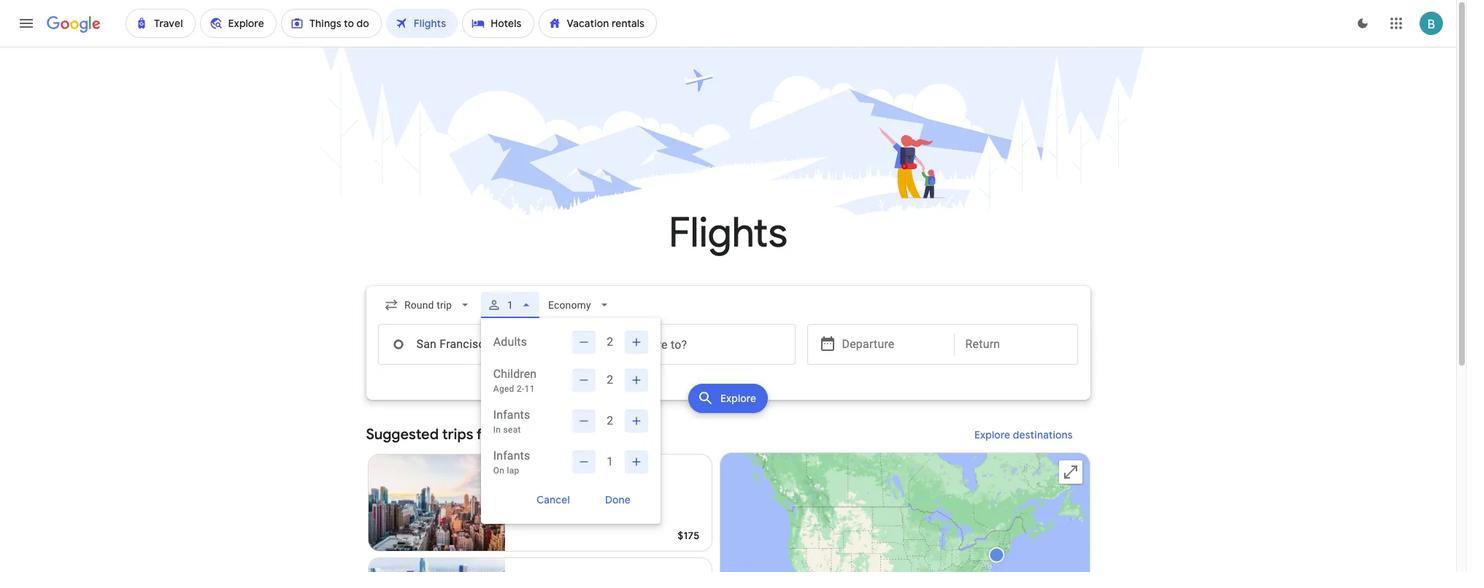 Task type: describe. For each thing, give the bounding box(es) containing it.
suggested
[[366, 426, 439, 444]]

children
[[493, 367, 537, 381]]

infants in seat
[[493, 408, 530, 435]]

1 inside number of passengers dialog
[[607, 455, 614, 469]]

in
[[493, 425, 501, 435]]

suggested trips from san francisco region
[[366, 418, 1091, 573]]

2 for infants
[[607, 414, 614, 428]]

flights
[[669, 207, 788, 259]]

york
[[544, 467, 568, 481]]

11
[[525, 384, 535, 394]]

done button
[[588, 489, 648, 512]]

from
[[477, 426, 510, 444]]

seat
[[504, 425, 521, 435]]

explore for explore
[[721, 392, 757, 405]]

lap
[[507, 466, 520, 476]]

Return text field
[[966, 325, 1067, 364]]

8
[[573, 497, 578, 509]]

san
[[513, 426, 537, 444]]

min
[[608, 497, 625, 509]]

explore destinations
[[975, 429, 1073, 442]]

7 – 13
[[538, 483, 567, 494]]

infants on lap
[[493, 449, 530, 476]]

hr
[[581, 497, 591, 509]]

new
[[517, 467, 542, 481]]

infants for 2
[[493, 408, 530, 422]]

adults
[[493, 335, 527, 349]]

francisco
[[541, 426, 607, 444]]



Task type: locate. For each thing, give the bounding box(es) containing it.
0 vertical spatial 1
[[507, 299, 513, 311]]

1 vertical spatial 1
[[607, 455, 614, 469]]

2 vertical spatial 2
[[607, 414, 614, 428]]

8 hr 46 min
[[573, 497, 625, 509]]

dec
[[517, 483, 535, 494]]

1 vertical spatial explore
[[975, 429, 1011, 442]]

cancel
[[537, 494, 570, 507]]

number of passengers dialog
[[481, 318, 661, 524]]

2 infants from the top
[[493, 449, 530, 463]]

main menu image
[[18, 15, 35, 32]]

infants up seat
[[493, 408, 530, 422]]

1 stop
[[535, 497, 564, 509]]

2 for children
[[607, 373, 614, 387]]

new york dec 7 – 13
[[517, 467, 568, 494]]

cancel button
[[519, 489, 588, 512]]

0 vertical spatial explore
[[721, 392, 757, 405]]

explore inside explore destinations button
[[975, 429, 1011, 442]]

explore inside explore button
[[721, 392, 757, 405]]

explore for explore destinations
[[975, 429, 1011, 442]]

2
[[607, 335, 614, 349], [607, 373, 614, 387], [607, 414, 614, 428]]

1
[[507, 299, 513, 311], [607, 455, 614, 469], [535, 497, 541, 509]]

$175
[[678, 529, 700, 543]]

infants
[[493, 408, 530, 422], [493, 449, 530, 463]]

children aged 2-11
[[493, 367, 537, 394]]

 image
[[567, 496, 570, 510]]

1 horizontal spatial 1
[[535, 497, 541, 509]]

on
[[493, 466, 505, 476]]

1 up done
[[607, 455, 614, 469]]

Flight search field
[[355, 286, 1102, 524]]

2 2 from the top
[[607, 373, 614, 387]]

Where to? text field
[[590, 324, 796, 365]]

destinations
[[1013, 429, 1073, 442]]

stop
[[543, 497, 564, 509]]

2-
[[517, 384, 525, 394]]

explore destinations button
[[957, 418, 1091, 453]]

1 vertical spatial infants
[[493, 449, 530, 463]]

infants up lap
[[493, 449, 530, 463]]

aged
[[493, 384, 515, 394]]

suggested trips from san francisco
[[366, 426, 607, 444]]

1 horizontal spatial explore
[[975, 429, 1011, 442]]

explore
[[721, 392, 757, 405], [975, 429, 1011, 442]]

46
[[593, 497, 605, 509]]

1 inside popup button
[[507, 299, 513, 311]]

None field
[[378, 292, 478, 318], [542, 292, 617, 318], [378, 292, 478, 318], [542, 292, 617, 318]]

 image inside suggested trips from san francisco region
[[567, 496, 570, 510]]

175 US dollars text field
[[678, 529, 700, 543]]

0 horizontal spatial 1
[[507, 299, 513, 311]]

trips
[[442, 426, 474, 444]]

2 horizontal spatial 1
[[607, 455, 614, 469]]

1 vertical spatial 2
[[607, 373, 614, 387]]

1 infants from the top
[[493, 408, 530, 422]]

3 2 from the top
[[607, 414, 614, 428]]

1 button
[[481, 288, 540, 323]]

explore left destinations
[[975, 429, 1011, 442]]

explore down where to? text field
[[721, 392, 757, 405]]

change appearance image
[[1346, 6, 1381, 41]]

Departure text field
[[842, 325, 943, 364]]

2 vertical spatial 1
[[535, 497, 541, 509]]

0 horizontal spatial explore
[[721, 392, 757, 405]]

1 left stop
[[535, 497, 541, 509]]

explore button
[[688, 384, 768, 413]]

1 inside suggested trips from san francisco region
[[535, 497, 541, 509]]

0 vertical spatial infants
[[493, 408, 530, 422]]

1 up the adults
[[507, 299, 513, 311]]

infants for 1
[[493, 449, 530, 463]]

done
[[605, 494, 631, 507]]

0 vertical spatial 2
[[607, 335, 614, 349]]

1 2 from the top
[[607, 335, 614, 349]]



Task type: vqa. For each thing, say whether or not it's contained in the screenshot.
used at the right bottom of the page
no



